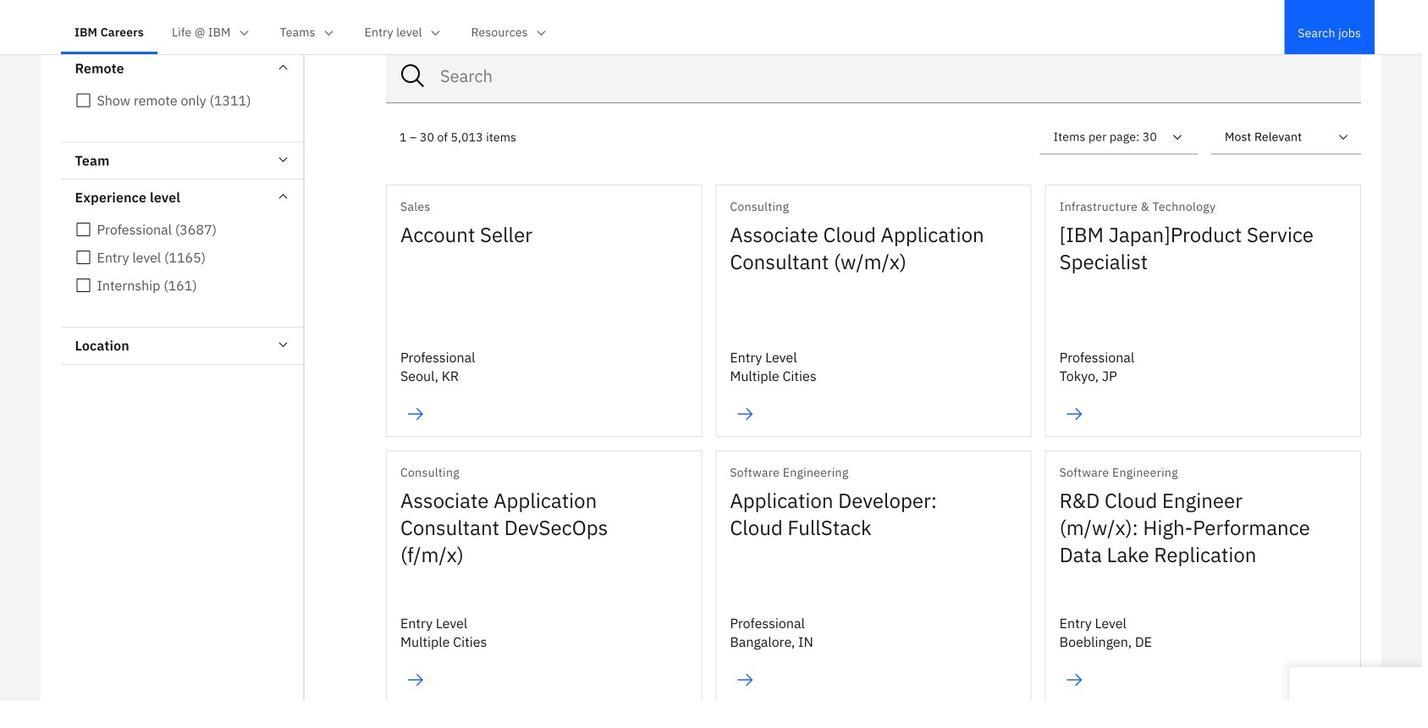 Task type: locate. For each thing, give the bounding box(es) containing it.
open cookie preferences modal section
[[1290, 667, 1422, 701]]



Task type: vqa. For each thing, say whether or not it's contained in the screenshot.
Open Cookie Preferences Modal SECTION
yes



